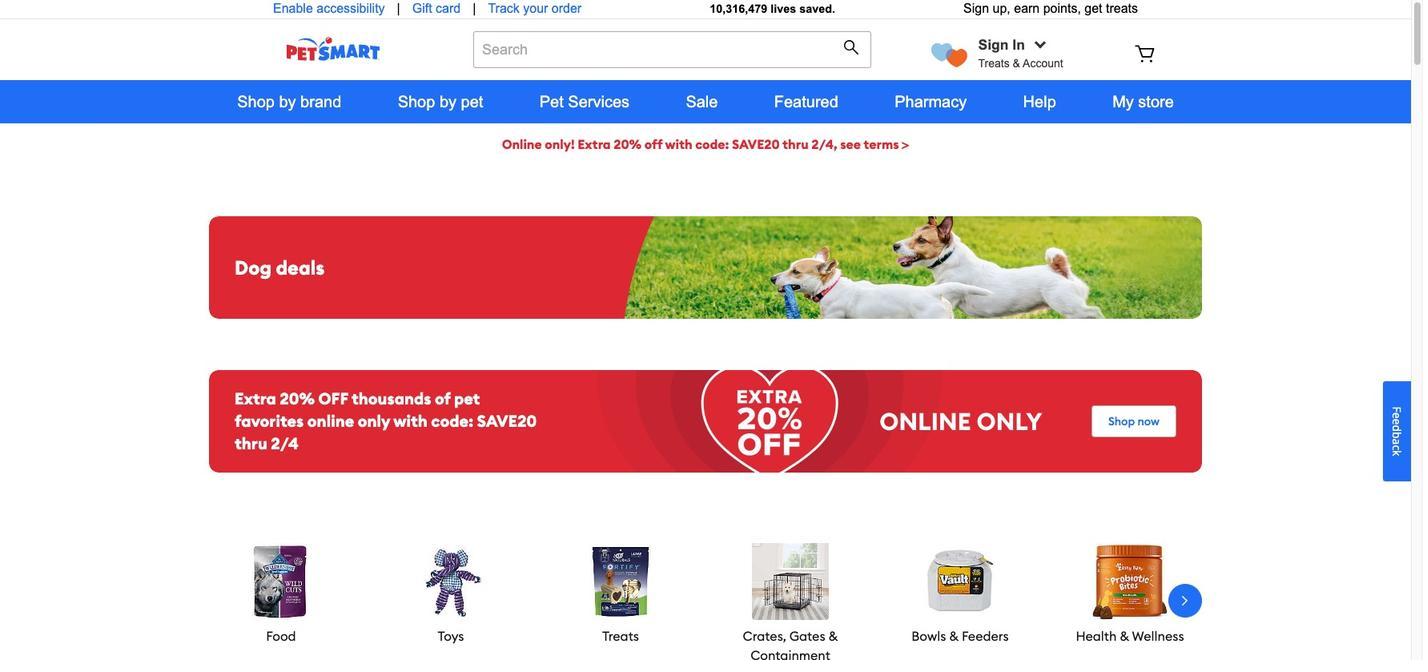 Task type: locate. For each thing, give the bounding box(es) containing it.
b
[[1390, 432, 1405, 439]]

1 shop from the left
[[237, 93, 275, 111]]

e down f
[[1390, 418, 1405, 425]]

thru left '2/4,'
[[783, 136, 809, 152]]

extra up the favorites
[[235, 388, 276, 409]]

& right health
[[1120, 628, 1129, 644]]

f e e d b a c k button
[[1383, 381, 1411, 481]]

1 vertical spatial thru
[[235, 433, 267, 453]]

None search field
[[473, 31, 871, 84]]

1 horizontal spatial treats
[[978, 57, 1010, 70]]

| right card
[[473, 2, 476, 15]]

shop
[[237, 93, 275, 111], [398, 93, 435, 111]]

food image
[[243, 537, 320, 620]]

20% left the off
[[614, 136, 642, 152]]

enable accessibility link
[[273, 0, 385, 18]]

code: down sale link
[[695, 136, 729, 152]]

pharmacy link
[[867, 80, 995, 123]]

0 horizontal spatial 20%
[[280, 388, 315, 409]]

0 horizontal spatial with
[[394, 411, 428, 431]]

1 horizontal spatial save20
[[732, 136, 780, 152]]

1 | from the left
[[397, 2, 400, 15]]

with
[[665, 136, 693, 152], [394, 411, 428, 431]]

f
[[1390, 406, 1405, 412]]

help link
[[995, 80, 1085, 123]]

1 vertical spatial code:
[[431, 411, 473, 431]]

pet inside shop by pet link
[[461, 93, 483, 111]]

2 shop from the left
[[398, 93, 435, 111]]

0 horizontal spatial save20
[[477, 411, 537, 431]]

1 vertical spatial with
[[394, 411, 428, 431]]

petsmart image
[[257, 37, 409, 61]]

save20
[[732, 136, 780, 152], [477, 411, 537, 431]]

20% inside extra 20% off thousands of pet favorites online only with code: save20 thru 2/4
[[280, 388, 315, 409]]

2/4
[[271, 433, 299, 453]]

code: down of
[[431, 411, 473, 431]]

with right the off
[[665, 136, 693, 152]]

see
[[840, 136, 861, 152]]

0 horizontal spatial shop
[[237, 93, 275, 111]]

shop now
[[1108, 414, 1160, 429]]

& right bowls at the right bottom of the page
[[949, 628, 959, 644]]

my store
[[1113, 93, 1174, 111]]

sale
[[686, 93, 718, 111]]

pet inside extra 20% off thousands of pet favorites online only with code: save20 thru 2/4
[[454, 388, 480, 409]]

1 horizontal spatial |
[[473, 2, 476, 15]]

toys
[[438, 628, 464, 644]]

online only! extra 20% off with code: save20 thru 2/4, see terms >
[[502, 136, 909, 152]]

in
[[1013, 37, 1025, 53]]

20%
[[614, 136, 642, 152], [280, 388, 315, 409]]

extra 20% off thousands of pet favorites online only with code: save20 thru 2/4
[[235, 388, 537, 453]]

extra
[[578, 136, 611, 152], [235, 388, 276, 409]]

|
[[397, 2, 400, 15], [473, 2, 476, 15]]

toys image
[[413, 537, 489, 620]]

by
[[279, 93, 296, 111], [440, 93, 457, 111]]

1 vertical spatial treats
[[602, 628, 639, 644]]

feeders
[[962, 628, 1009, 644]]

0 horizontal spatial code:
[[431, 411, 473, 431]]

& down in
[[1013, 57, 1020, 70]]

thru inside extra 20% off thousands of pet favorites online only with code: save20 thru 2/4
[[235, 433, 267, 453]]

c
[[1390, 445, 1405, 450]]

bowls & feeders link
[[888, 537, 1033, 646]]

0 vertical spatial thru
[[783, 136, 809, 152]]

by for pet
[[440, 93, 457, 111]]

by for brand
[[279, 93, 296, 111]]

sign
[[964, 2, 989, 15]]

with inside extra 20% off thousands of pet favorites online only with code: save20 thru 2/4
[[394, 411, 428, 431]]

&
[[1013, 57, 1020, 70], [829, 628, 838, 644], [949, 628, 959, 644], [1120, 628, 1129, 644]]

e up d
[[1390, 412, 1405, 418]]

pet
[[461, 93, 483, 111], [540, 93, 564, 111], [454, 388, 480, 409]]

0 horizontal spatial treats
[[602, 628, 639, 644]]

treats for treats & account
[[978, 57, 1010, 70]]

d
[[1390, 425, 1405, 432]]

health
[[1076, 628, 1117, 644]]

0 horizontal spatial |
[[397, 2, 400, 15]]

treats down treats image
[[602, 628, 639, 644]]

with down thousands
[[394, 411, 428, 431]]

favorites
[[235, 411, 304, 431]]

1 by from the left
[[279, 93, 296, 111]]

1 vertical spatial 20%
[[280, 388, 315, 409]]

services
[[568, 93, 630, 111]]

treats down sign
[[978, 57, 1010, 70]]

crates, gates & containment image
[[752, 537, 829, 620]]

1 vertical spatial save20
[[477, 411, 537, 431]]

1 vertical spatial extra
[[235, 388, 276, 409]]

order
[[552, 2, 582, 15]]

& right gates
[[829, 628, 838, 644]]

1 horizontal spatial thru
[[783, 136, 809, 152]]

code:
[[695, 136, 729, 152], [431, 411, 473, 431]]

0 vertical spatial with
[[665, 136, 693, 152]]

wellness
[[1132, 628, 1184, 644]]

| left gift
[[397, 2, 400, 15]]

store
[[1139, 93, 1174, 111]]

1 horizontal spatial extra
[[578, 136, 611, 152]]

1 horizontal spatial by
[[440, 93, 457, 111]]

thru down the favorites
[[235, 433, 267, 453]]

treats & account
[[978, 57, 1063, 70]]

card
[[436, 2, 461, 15]]

thru
[[783, 136, 809, 152], [235, 433, 267, 453]]

extra right only!
[[578, 136, 611, 152]]

None submit
[[843, 39, 863, 59]]

of
[[435, 388, 451, 409]]

health & wellness link
[[1058, 537, 1202, 646]]

gates
[[790, 628, 826, 644]]

featured link
[[746, 80, 867, 123]]

shop by pet
[[398, 93, 483, 111]]

2 e from the top
[[1390, 418, 1405, 425]]

0 vertical spatial treats
[[978, 57, 1010, 70]]

1 horizontal spatial 20%
[[614, 136, 642, 152]]

your
[[523, 2, 548, 15]]

1 horizontal spatial code:
[[695, 136, 729, 152]]

points,
[[1043, 2, 1081, 15]]

0 horizontal spatial extra
[[235, 388, 276, 409]]

e
[[1390, 412, 1405, 418], [1390, 418, 1405, 425]]

lives
[[771, 2, 796, 15]]

0 horizontal spatial thru
[[235, 433, 267, 453]]

gift card
[[412, 2, 461, 15]]

pharmacy
[[895, 93, 967, 111]]

1 horizontal spatial shop
[[398, 93, 435, 111]]

0 horizontal spatial by
[[279, 93, 296, 111]]

20% up the favorites
[[280, 388, 315, 409]]

food link
[[209, 537, 353, 646]]

search text field
[[473, 31, 871, 68]]

2 by from the left
[[440, 93, 457, 111]]



Task type: vqa. For each thing, say whether or not it's contained in the screenshot.
Same- corresponding to $3.47
no



Task type: describe. For each thing, give the bounding box(es) containing it.
sale link
[[658, 80, 746, 123]]

featured
[[774, 93, 839, 111]]

health & wellness image
[[1092, 537, 1169, 620]]

& for bowls
[[949, 628, 959, 644]]

gift
[[412, 2, 432, 15]]

up,
[[993, 2, 1011, 15]]

now
[[1138, 414, 1160, 429]]

get
[[1085, 2, 1103, 15]]

10,316,479
[[710, 2, 768, 15]]

0 vertical spatial extra
[[578, 136, 611, 152]]

10,316,479  lives saved.
[[710, 2, 836, 15]]

terms
[[864, 136, 899, 152]]

containment
[[751, 647, 830, 660]]

earn
[[1014, 2, 1040, 15]]

k
[[1390, 450, 1405, 456]]

help
[[1023, 93, 1056, 111]]

shop for shop by pet
[[398, 93, 435, 111]]

my
[[1113, 93, 1134, 111]]

treats
[[1106, 2, 1138, 15]]

accessibility
[[317, 2, 385, 15]]

food
[[266, 628, 296, 644]]

2/4,
[[812, 136, 838, 152]]

loyalty icon image
[[931, 43, 967, 67]]

shop
[[1108, 414, 1135, 429]]

>
[[902, 136, 909, 152]]

0 vertical spatial code:
[[695, 136, 729, 152]]

sign in
[[978, 37, 1025, 53]]

0 vertical spatial 20%
[[614, 136, 642, 152]]

online only! extra 20% off with code: save20 thru 2/4, see terms > link
[[502, 136, 909, 152]]

off
[[318, 388, 348, 409]]

pet inside pet services link
[[540, 93, 564, 111]]

off
[[645, 136, 663, 152]]

a
[[1390, 438, 1405, 445]]

online
[[307, 411, 354, 431]]

extra inside extra 20% off thousands of pet favorites online only with code: save20 thru 2/4
[[235, 388, 276, 409]]

crates, gates & containment
[[743, 628, 838, 660]]

only
[[358, 411, 390, 431]]

crates, gates & containment link
[[719, 537, 863, 660]]

f e e d b a c k
[[1390, 406, 1405, 456]]

crates,
[[743, 628, 787, 644]]

thousands
[[352, 388, 431, 409]]

1 e from the top
[[1390, 412, 1405, 418]]

1 horizontal spatial with
[[665, 136, 693, 152]]

bowls & feeders image
[[922, 537, 999, 620]]

sign up, earn points, get treats
[[964, 2, 1138, 15]]

& for health
[[1120, 628, 1129, 644]]

shop for shop by brand
[[237, 93, 275, 111]]

bowls
[[912, 628, 946, 644]]

& for treats
[[1013, 57, 1020, 70]]

only!
[[545, 136, 575, 152]]

& inside crates, gates & containment
[[829, 628, 838, 644]]

treats image
[[582, 537, 659, 620]]

enable
[[273, 2, 313, 15]]

gift card link
[[412, 0, 461, 18]]

shop by brand
[[237, 93, 341, 111]]

2 | from the left
[[473, 2, 476, 15]]

bowls & feeders
[[912, 628, 1009, 644]]

account
[[1023, 57, 1063, 70]]

track your order link
[[488, 0, 582, 18]]

toys link
[[379, 537, 523, 646]]

chevron right image
[[1177, 593, 1194, 609]]

pet services
[[540, 93, 630, 111]]

treats for treats
[[602, 628, 639, 644]]

saved.
[[800, 2, 836, 15]]

shop now button
[[1092, 405, 1177, 437]]

health & wellness
[[1076, 628, 1184, 644]]

extra 20% off callout and online only message image
[[209, 370, 1202, 473]]

shop by brand link
[[209, 80, 370, 123]]

my store link
[[1085, 80, 1202, 123]]

brand
[[300, 93, 341, 111]]

10,316,479  lives saved. link
[[710, 2, 836, 15]]

0 vertical spatial save20
[[732, 136, 780, 152]]

shop by pet link
[[370, 80, 512, 123]]

track
[[488, 2, 520, 15]]

treats link
[[549, 537, 693, 646]]

online
[[502, 136, 542, 152]]

pet services link
[[512, 80, 658, 123]]

code: inside extra 20% off thousands of pet favorites online only with code: save20 thru 2/4
[[431, 411, 473, 431]]

sign
[[978, 37, 1009, 53]]

save20 inside extra 20% off thousands of pet favorites online only with code: save20 thru 2/4
[[477, 411, 537, 431]]

track your order
[[488, 2, 582, 15]]

enable accessibility
[[273, 2, 385, 15]]



